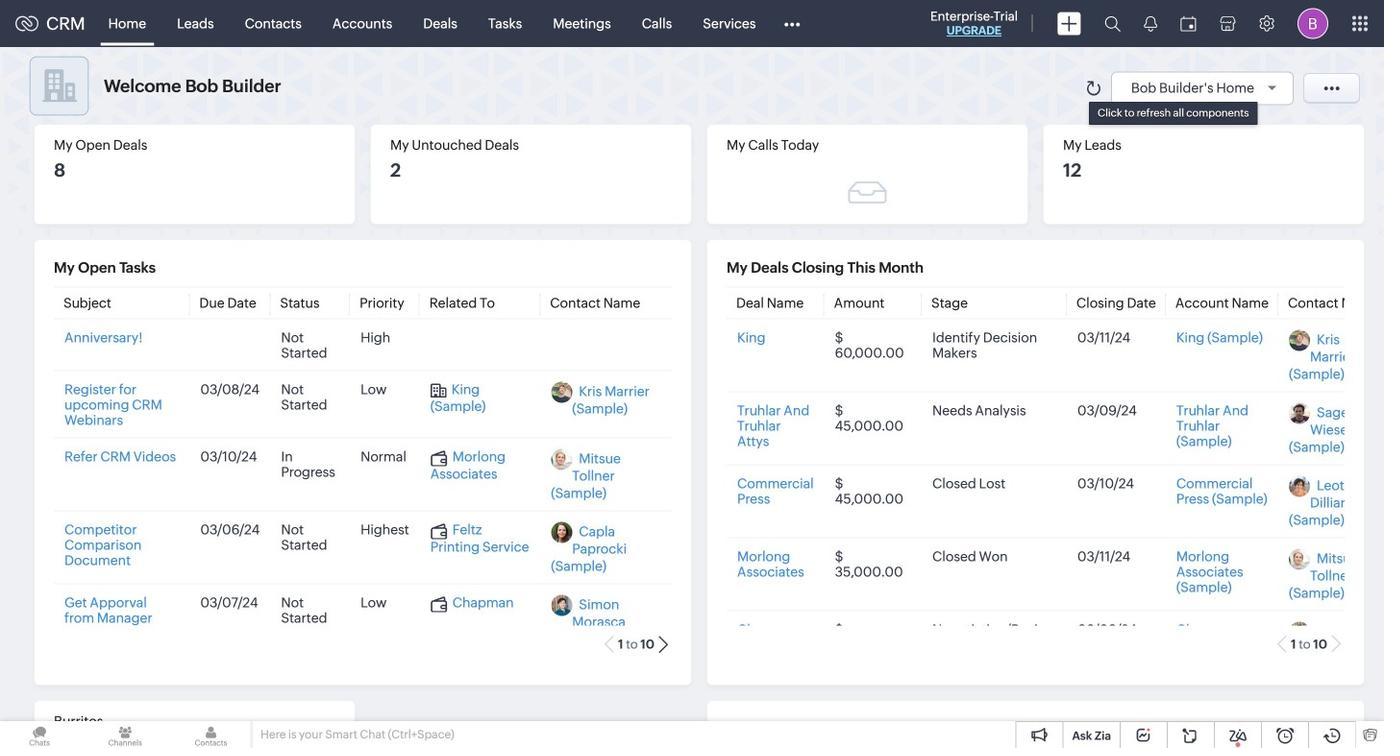 Task type: describe. For each thing, give the bounding box(es) containing it.
create menu image
[[1058, 12, 1082, 35]]

Other Modules field
[[771, 8, 813, 39]]

logo image
[[15, 16, 38, 31]]

contacts image
[[172, 722, 251, 749]]

signals image
[[1144, 15, 1158, 32]]

chats image
[[0, 722, 79, 749]]



Task type: locate. For each thing, give the bounding box(es) containing it.
profile element
[[1286, 0, 1340, 47]]

search image
[[1105, 15, 1121, 32]]

profile image
[[1298, 8, 1329, 39]]

create menu element
[[1046, 0, 1093, 47]]

search element
[[1093, 0, 1133, 47]]

signals element
[[1133, 0, 1169, 47]]

channels image
[[86, 722, 165, 749]]

calendar image
[[1181, 16, 1197, 31]]



